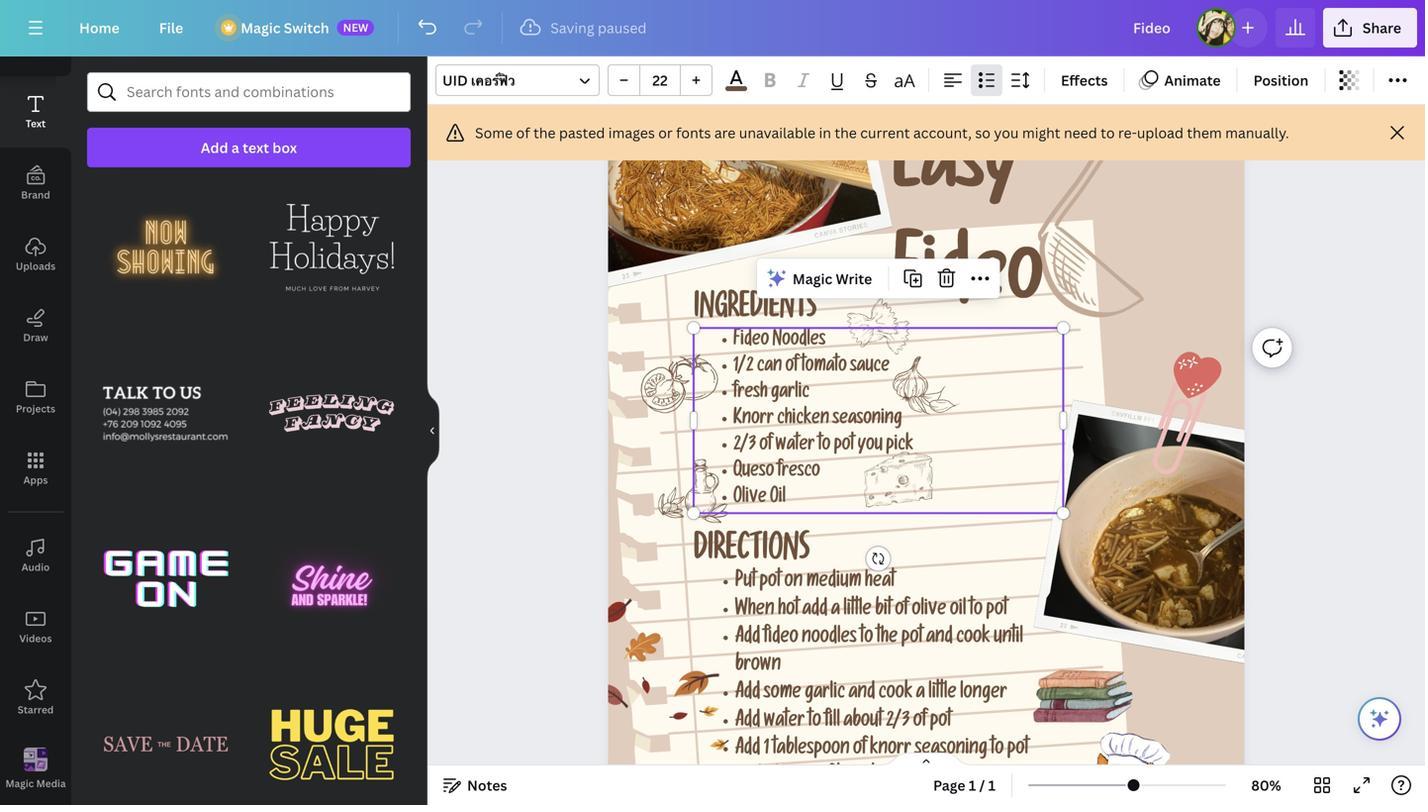 Task type: locate. For each thing, give the bounding box(es) containing it.
share button
[[1324, 8, 1418, 48]]

hide image
[[427, 383, 440, 478]]

tomato
[[802, 358, 847, 378], [837, 768, 884, 789]]

0 vertical spatial little
[[844, 601, 872, 621]]

– – number field
[[647, 71, 674, 90]]

manually.
[[1226, 123, 1290, 142]]

1 vertical spatial 2/3
[[886, 712, 910, 733]]

fill
[[825, 712, 841, 733]]

chicken
[[778, 411, 830, 430]]

the down bit
[[877, 629, 898, 649]]

Design title text field
[[1118, 8, 1189, 48]]

2/3 up the knorr
[[886, 712, 910, 733]]

group
[[608, 64, 713, 96], [87, 156, 245, 326], [253, 156, 411, 326]]

0 horizontal spatial a
[[232, 138, 239, 157]]

magic left write
[[793, 269, 833, 288]]

magic write
[[793, 269, 873, 288]]

pot left "pick"
[[834, 437, 855, 457]]

position
[[1254, 71, 1309, 90]]

0 vertical spatial you
[[995, 123, 1019, 142]]

saving paused status
[[511, 16, 657, 40]]

1 vertical spatial garlic
[[805, 684, 846, 705]]

oil
[[770, 489, 786, 509]]

pot up show pages image
[[930, 712, 952, 733]]

Search fonts and combinations search field
[[127, 73, 371, 111]]

of right "some"
[[516, 123, 530, 142]]

1 horizontal spatial fideo
[[893, 244, 1044, 327]]

1 horizontal spatial 1/2
[[766, 768, 787, 789]]

1 left tablespoon
[[764, 740, 770, 761]]

magic for magic write
[[793, 269, 833, 288]]

0 horizontal spatial 2/3
[[734, 437, 757, 457]]

you left "pick"
[[858, 437, 883, 457]]

to left re-
[[1101, 123, 1115, 142]]

0 vertical spatial cook
[[957, 629, 991, 649]]

0 vertical spatial magic
[[241, 18, 281, 37]]

olive oil hand drawn image
[[659, 459, 729, 523]]

the left pasted on the top
[[534, 123, 556, 142]]

sauce down farfalle pasta illustration image
[[851, 358, 890, 378]]

0 horizontal spatial fideo
[[734, 332, 770, 352]]

1 horizontal spatial a
[[832, 601, 840, 621]]

animate
[[1165, 71, 1222, 90]]

of down about
[[854, 740, 867, 761]]

draw button
[[0, 290, 71, 361]]

cook
[[957, 629, 991, 649], [879, 684, 913, 705]]

ingredients
[[694, 296, 817, 327]]

1/2 down tablespoon
[[766, 768, 787, 789]]

apps
[[23, 473, 48, 487]]

of down noodles
[[786, 358, 799, 378]]

1 horizontal spatial seasoning
[[915, 740, 988, 761]]

a
[[232, 138, 239, 157], [832, 601, 840, 621], [917, 684, 926, 705]]

olive
[[734, 489, 767, 509]]

1 horizontal spatial and
[[849, 684, 876, 705]]

magic media
[[5, 777, 66, 790]]

garlic up chicken
[[771, 384, 810, 404]]

1 vertical spatial you
[[858, 437, 883, 457]]

can down tablespoon
[[790, 768, 817, 789]]

fresco
[[778, 463, 821, 483]]

fresh
[[734, 384, 768, 404]]

you inside knorr chicken seasoning 2/3 of water to pot you pick queso fresco olive oil
[[858, 437, 883, 457]]

apps button
[[0, 433, 71, 504]]

magic for magic media
[[5, 777, 34, 790]]

1/2 up fresh
[[734, 358, 754, 378]]

1 vertical spatial a
[[832, 601, 840, 621]]

of
[[516, 123, 530, 142], [786, 358, 799, 378], [760, 437, 773, 457], [896, 601, 909, 621], [914, 712, 927, 733], [854, 740, 867, 761], [820, 768, 833, 789]]

1 horizontal spatial can
[[790, 768, 817, 789]]

unavailable
[[739, 123, 816, 142]]

of up show pages image
[[914, 712, 927, 733]]

/
[[980, 776, 986, 795]]

water down "some"
[[764, 712, 805, 733]]

projects
[[16, 402, 55, 415]]

file button
[[143, 8, 199, 48]]

1 horizontal spatial magic
[[241, 18, 281, 37]]

sauce down show pages image
[[888, 768, 929, 789]]

magic write button
[[761, 263, 881, 294]]

cook down oil
[[957, 629, 991, 649]]

0 horizontal spatial little
[[844, 601, 872, 621]]

1 vertical spatial fideo
[[734, 332, 770, 352]]

a left text
[[232, 138, 239, 157]]

1 left /
[[969, 776, 977, 795]]

fonts
[[676, 123, 711, 142]]

water up fresco
[[776, 437, 815, 457]]

1 vertical spatial water
[[764, 712, 805, 733]]

file
[[159, 18, 183, 37]]

write
[[836, 269, 873, 288]]

share
[[1363, 18, 1402, 37]]

page
[[934, 776, 966, 795]]

water inside put pot on medium heat when hot add a little bit of olive oil to pot add fideo noodles to the pot and cook until brown add some garlic and cook a little longer add water to fill about 2/3 of pot add 1 tablespoon of knorr seasoning to pot and 1/2 can of tomato sauce
[[764, 712, 805, 733]]

saving paused
[[551, 18, 647, 37]]

0 horizontal spatial seasoning
[[833, 411, 903, 430]]

2 horizontal spatial group
[[608, 64, 713, 96]]

magic inside "main" menu bar
[[241, 18, 281, 37]]

can inside put pot on medium heat when hot add a little bit of olive oil to pot add fideo noodles to the pot and cook until brown add some garlic and cook a little longer add water to fill about 2/3 of pot add 1 tablespoon of knorr seasoning to pot and 1/2 can of tomato sauce
[[790, 768, 817, 789]]

of right bit
[[896, 601, 909, 621]]

notes
[[467, 776, 507, 795]]

0 vertical spatial a
[[232, 138, 239, 157]]

0 vertical spatial water
[[776, 437, 815, 457]]

medium
[[807, 573, 862, 594]]

1/2 inside put pot on medium heat when hot add a little bit of olive oil to pot add fideo noodles to the pot and cook until brown add some garlic and cook a little longer add water to fill about 2/3 of pot add 1 tablespoon of knorr seasoning to pot and 1/2 can of tomato sauce
[[766, 768, 787, 789]]

a left longer
[[917, 684, 926, 705]]

little left longer
[[929, 684, 957, 705]]

noodles
[[802, 629, 857, 649]]

uploads button
[[0, 219, 71, 290]]

0 vertical spatial sauce
[[851, 358, 890, 378]]

1 horizontal spatial 2/3
[[886, 712, 910, 733]]

0 horizontal spatial can
[[757, 358, 783, 378]]

1 vertical spatial seasoning
[[915, 740, 988, 761]]

a right add
[[832, 601, 840, 621]]

current
[[861, 123, 910, 142]]

to
[[1101, 123, 1115, 142], [819, 437, 831, 457], [970, 601, 983, 621], [861, 629, 874, 649], [809, 712, 822, 733], [991, 740, 1004, 761]]

2 horizontal spatial a
[[917, 684, 926, 705]]

0 vertical spatial seasoning
[[833, 411, 903, 430]]

1 vertical spatial tomato
[[837, 768, 884, 789]]

1 right /
[[989, 776, 996, 795]]

0 vertical spatial and
[[927, 629, 953, 649]]

1
[[764, 740, 770, 761], [969, 776, 977, 795], [989, 776, 996, 795]]

on
[[785, 573, 803, 594]]

seasoning
[[833, 411, 903, 430], [915, 740, 988, 761]]

fideo inside fideo noodles 1/2 can of tomato sauce
[[734, 332, 770, 352]]

effects
[[1062, 71, 1109, 90]]

little
[[844, 601, 872, 621], [929, 684, 957, 705]]

0 horizontal spatial 1
[[764, 740, 770, 761]]

to right oil
[[970, 601, 983, 621]]

magic switch
[[241, 18, 329, 37]]

0 horizontal spatial cook
[[879, 684, 913, 705]]

2 horizontal spatial the
[[877, 629, 898, 649]]

1 vertical spatial 1/2
[[766, 768, 787, 789]]

1 horizontal spatial little
[[929, 684, 957, 705]]

cook up about
[[879, 684, 913, 705]]

water
[[776, 437, 815, 457], [764, 712, 805, 733]]

1 vertical spatial sauce
[[888, 768, 929, 789]]

2 vertical spatial magic
[[5, 777, 34, 790]]

0 horizontal spatial 1/2
[[734, 358, 754, 378]]

0 vertical spatial fideo
[[893, 244, 1044, 327]]

garlic inside put pot on medium heat when hot add a little bit of olive oil to pot add fideo noodles to the pot and cook until brown add some garlic and cook a little longer add water to fill about 2/3 of pot add 1 tablespoon of knorr seasoning to pot and 1/2 can of tomato sauce
[[805, 684, 846, 705]]

knorr
[[734, 411, 774, 430]]

2 horizontal spatial 1
[[989, 776, 996, 795]]

seasoning up "pick"
[[833, 411, 903, 430]]

starred
[[18, 703, 54, 716]]

add
[[201, 138, 228, 157], [736, 629, 761, 649], [736, 684, 761, 705], [736, 712, 761, 733], [736, 740, 761, 761]]

position button
[[1246, 64, 1317, 96]]

0 horizontal spatial you
[[858, 437, 883, 457]]

1/2 inside fideo noodles 1/2 can of tomato sauce
[[734, 358, 754, 378]]

1 vertical spatial can
[[790, 768, 817, 789]]

เคอร์ฟิว
[[471, 71, 516, 90]]

sauce
[[851, 358, 890, 378], [888, 768, 929, 789]]

fideo noodles 1/2 can of tomato sauce
[[734, 332, 890, 378]]

garlic up 'fill'
[[805, 684, 846, 705]]

tomato down noodles
[[802, 358, 847, 378]]

pasted
[[559, 123, 605, 142]]

paused
[[598, 18, 647, 37]]

of down tablespoon
[[820, 768, 833, 789]]

1 vertical spatial magic
[[793, 269, 833, 288]]

in
[[819, 123, 832, 142]]

0 vertical spatial can
[[757, 358, 783, 378]]

the
[[534, 123, 556, 142], [835, 123, 857, 142], [877, 629, 898, 649]]

2/3 inside put pot on medium heat when hot add a little bit of olive oil to pot add fideo noodles to the pot and cook until brown add some garlic and cook a little longer add water to fill about 2/3 of pot add 1 tablespoon of knorr seasoning to pot and 1/2 can of tomato sauce
[[886, 712, 910, 733]]

the right in on the top
[[835, 123, 857, 142]]

farfalle pasta illustration image
[[848, 299, 910, 354]]

2 horizontal spatial magic
[[793, 269, 833, 288]]

magic left media
[[5, 777, 34, 790]]

account,
[[914, 123, 972, 142]]

fideo
[[764, 629, 799, 649]]

of up queso
[[760, 437, 773, 457]]

1 vertical spatial cook
[[879, 684, 913, 705]]

add a text box
[[201, 138, 297, 157]]

to down chicken
[[819, 437, 831, 457]]

starred button
[[0, 662, 71, 734]]

2/3 down knorr
[[734, 437, 757, 457]]

animate button
[[1133, 64, 1229, 96]]

little left bit
[[844, 601, 872, 621]]

knorr chicken seasoning 2/3 of water to pot you pick queso fresco olive oil
[[734, 411, 914, 509]]

1 vertical spatial little
[[929, 684, 957, 705]]

you right so
[[995, 123, 1019, 142]]

sauce inside put pot on medium heat when hot add a little bit of olive oil to pot add fideo noodles to the pot and cook until brown add some garlic and cook a little longer add water to fill about 2/3 of pot add 1 tablespoon of knorr seasoning to pot and 1/2 can of tomato sauce
[[888, 768, 929, 789]]

queso
[[734, 463, 775, 483]]

fideo for fideo noodles 1/2 can of tomato sauce
[[734, 332, 770, 352]]

tomato down the knorr
[[837, 768, 884, 789]]

2/3 inside knorr chicken seasoning 2/3 of water to pot you pick queso fresco olive oil
[[734, 437, 757, 457]]

0 horizontal spatial magic
[[5, 777, 34, 790]]

add a text box button
[[87, 128, 411, 167]]

and
[[927, 629, 953, 649], [849, 684, 876, 705], [736, 768, 762, 789]]

0 vertical spatial 1/2
[[734, 358, 754, 378]]

to inside knorr chicken seasoning 2/3 of water to pot you pick queso fresco olive oil
[[819, 437, 831, 457]]

pot inside knorr chicken seasoning 2/3 of water to pot you pick queso fresco olive oil
[[834, 437, 855, 457]]

fideo
[[893, 244, 1044, 327], [734, 332, 770, 352]]

1 horizontal spatial 1
[[969, 776, 977, 795]]

0 vertical spatial tomato
[[802, 358, 847, 378]]

0 vertical spatial garlic
[[771, 384, 810, 404]]

videos
[[19, 632, 52, 645]]

uid เคอร์ฟิว
[[443, 71, 516, 90]]

2 vertical spatial and
[[736, 768, 762, 789]]

can up fresh garlic
[[757, 358, 783, 378]]

1/2
[[734, 358, 754, 378], [766, 768, 787, 789]]

magic left switch
[[241, 18, 281, 37]]

pot
[[834, 437, 855, 457], [760, 573, 781, 594], [987, 601, 1008, 621], [902, 629, 923, 649], [930, 712, 952, 733], [1008, 740, 1029, 761]]

fresh garlic
[[734, 384, 810, 404]]

seasoning up page
[[915, 740, 988, 761]]

0 vertical spatial 2/3
[[734, 437, 757, 457]]

can
[[757, 358, 783, 378], [790, 768, 817, 789]]

page 1 / 1
[[934, 776, 996, 795]]

0 horizontal spatial the
[[534, 123, 556, 142]]



Task type: vqa. For each thing, say whether or not it's contained in the screenshot.
"Fideo" corresponding to Fideo
yes



Task type: describe. For each thing, give the bounding box(es) containing it.
put pot on medium heat when hot add a little bit of olive oil to pot add fideo noodles to the pot and cook until brown add some garlic and cook a little longer add water to fill about 2/3 of pot add 1 tablespoon of knorr seasoning to pot and 1/2 can of tomato sauce
[[736, 573, 1029, 789]]

uid เคอร์ฟิว button
[[436, 64, 600, 96]]

text button
[[0, 76, 71, 148]]

a inside add a text box button
[[232, 138, 239, 157]]

audio
[[21, 560, 50, 574]]

easy
[[893, 133, 1021, 216]]

them
[[1188, 123, 1223, 142]]

home link
[[63, 8, 135, 48]]

upload
[[1138, 123, 1184, 142]]

add inside button
[[201, 138, 228, 157]]

sauce inside fideo noodles 1/2 can of tomato sauce
[[851, 358, 890, 378]]

put
[[736, 573, 757, 594]]

0 horizontal spatial group
[[87, 156, 245, 326]]

directions
[[694, 537, 810, 570]]

1 horizontal spatial group
[[253, 156, 411, 326]]

1 horizontal spatial you
[[995, 123, 1019, 142]]

so
[[976, 123, 991, 142]]

notes button
[[436, 769, 515, 801]]

videos button
[[0, 591, 71, 662]]

uid
[[443, 71, 468, 90]]

1 horizontal spatial cook
[[957, 629, 991, 649]]

some
[[764, 684, 802, 705]]

might
[[1023, 123, 1061, 142]]

can inside fideo noodles 1/2 can of tomato sauce
[[757, 358, 783, 378]]

tomato inside put pot on medium heat when hot add a little bit of olive oil to pot add fideo noodles to the pot and cook until brown add some garlic and cook a little longer add water to fill about 2/3 of pot add 1 tablespoon of knorr seasoning to pot and 1/2 can of tomato sauce
[[837, 768, 884, 789]]

to right noodles
[[861, 629, 874, 649]]

hot
[[778, 601, 799, 621]]

brand button
[[0, 148, 71, 219]]

heat
[[865, 573, 895, 594]]

noodles
[[773, 332, 826, 352]]

media
[[36, 777, 66, 790]]

80% button
[[1235, 769, 1299, 801]]

0 horizontal spatial and
[[736, 768, 762, 789]]

need
[[1064, 123, 1098, 142]]

1 vertical spatial and
[[849, 684, 876, 705]]

canva assistant image
[[1368, 707, 1392, 731]]

re-
[[1119, 123, 1138, 142]]

#725039 image
[[726, 86, 747, 91]]

2 horizontal spatial and
[[927, 629, 953, 649]]

of inside fideo noodles 1/2 can of tomato sauce
[[786, 358, 799, 378]]

magic media button
[[0, 734, 71, 805]]

box
[[273, 138, 297, 157]]

some of the pasted images or fonts are unavailable in the current account, so you might need to re-upload them manually.
[[475, 123, 1290, 142]]

audio button
[[0, 520, 71, 591]]

uploads
[[16, 259, 56, 273]]

1 inside put pot on medium heat when hot add a little bit of olive oil to pot add fideo noodles to the pot and cook until brown add some garlic and cook a little longer add water to fill about 2/3 of pot add 1 tablespoon of knorr seasoning to pot and 1/2 can of tomato sauce
[[764, 740, 770, 761]]

2 vertical spatial a
[[917, 684, 926, 705]]

elements
[[13, 46, 58, 59]]

seasoning inside put pot on medium heat when hot add a little bit of olive oil to pot add fideo noodles to the pot and cook until brown add some garlic and cook a little longer add water to fill about 2/3 of pot add 1 tablespoon of knorr seasoning to pot and 1/2 can of tomato sauce
[[915, 740, 988, 761]]

1 horizontal spatial the
[[835, 123, 857, 142]]

seasoning inside knorr chicken seasoning 2/3 of water to pot you pick queso fresco olive oil
[[833, 411, 903, 430]]

show pages image
[[879, 752, 974, 767]]

pot up the until
[[987, 601, 1008, 621]]

olive
[[912, 601, 947, 621]]

the inside put pot on medium heat when hot add a little bit of olive oil to pot add fideo noodles to the pot and cook until brown add some garlic and cook a little longer add water to fill about 2/3 of pot add 1 tablespoon of knorr seasoning to pot and 1/2 can of tomato sauce
[[877, 629, 898, 649]]

#725039 image
[[726, 86, 747, 91]]

laddle icon image
[[965, 0, 1316, 344]]

text
[[243, 138, 269, 157]]

some
[[475, 123, 513, 142]]

or
[[659, 123, 673, 142]]

pot right show pages image
[[1008, 740, 1029, 761]]

to up page 1 / 1
[[991, 740, 1004, 761]]

images
[[609, 123, 655, 142]]

are
[[715, 123, 736, 142]]

80%
[[1252, 776, 1282, 795]]

elements button
[[0, 5, 71, 76]]

pick
[[886, 437, 914, 457]]

main menu bar
[[0, 0, 1426, 56]]

when
[[736, 601, 775, 621]]

effects button
[[1054, 64, 1116, 96]]

pot left on
[[760, 573, 781, 594]]

water inside knorr chicken seasoning 2/3 of water to pot you pick queso fresco olive oil
[[776, 437, 815, 457]]

longer
[[961, 684, 1008, 705]]

text
[[26, 117, 46, 130]]

until
[[994, 629, 1024, 649]]

about
[[844, 712, 883, 733]]

oil
[[950, 601, 967, 621]]

magic for magic switch
[[241, 18, 281, 37]]

brown
[[736, 656, 782, 677]]

home
[[79, 18, 120, 37]]

brand
[[21, 188, 50, 202]]

draw
[[23, 331, 48, 344]]

tomato inside fideo noodles 1/2 can of tomato sauce
[[802, 358, 847, 378]]

knorr
[[870, 740, 912, 761]]

fideo for fideo
[[893, 244, 1044, 327]]

bit
[[876, 601, 892, 621]]

to left 'fill'
[[809, 712, 822, 733]]

pot down olive
[[902, 629, 923, 649]]

add
[[803, 601, 828, 621]]

of inside knorr chicken seasoning 2/3 of water to pot you pick queso fresco olive oil
[[760, 437, 773, 457]]

projects button
[[0, 361, 71, 433]]

switch
[[284, 18, 329, 37]]

saving
[[551, 18, 595, 37]]



